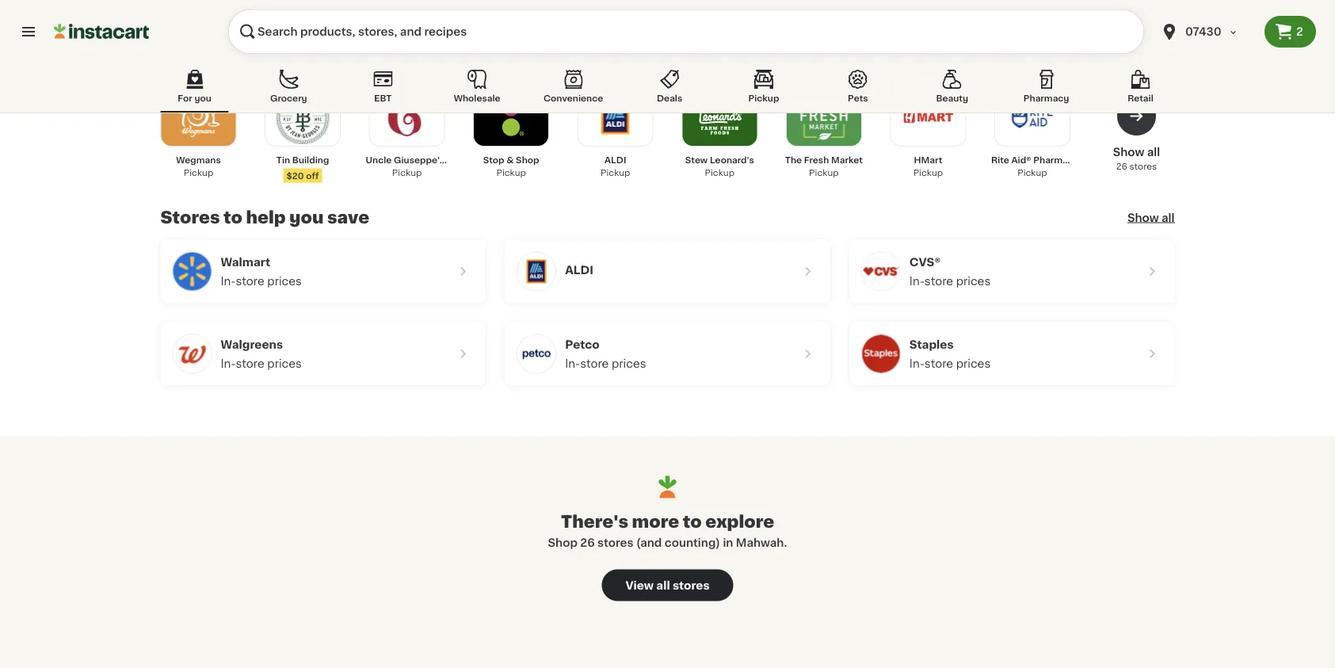 Task type: describe. For each thing, give the bounding box(es) containing it.
deals
[[657, 94, 683, 103]]

uncle
[[366, 156, 392, 165]]

stop & shop image
[[485, 91, 538, 145]]

pharmacy inside rite aid® pharmacy pickup
[[1034, 156, 1080, 165]]

stores to help you save tab panel
[[153, 83, 1183, 386]]

walgreens
[[221, 339, 283, 350]]

view all stores link
[[602, 570, 734, 602]]

petco in-store prices
[[565, 339, 647, 369]]

pickup inside uncle giuseppe's marketplace pickup
[[392, 169, 422, 178]]

tin building image
[[276, 91, 330, 145]]

hmart
[[915, 156, 943, 165]]

you inside tab panel
[[290, 210, 324, 226]]

cvs®
[[910, 257, 941, 268]]

to inside tab panel
[[224, 210, 243, 226]]

off
[[306, 172, 319, 180]]

wholesale
[[454, 94, 501, 103]]

1 07430 button from the left
[[1151, 10, 1265, 54]]

you inside button
[[195, 94, 212, 103]]

in- for walgreens in-store prices
[[221, 358, 236, 369]]

show for show all 26 stores
[[1114, 147, 1145, 158]]

stop & shop pickup
[[483, 156, 540, 178]]

uncle giuseppe's marketplace pickup
[[366, 156, 503, 178]]

view all stores button
[[602, 570, 734, 602]]

counting)
[[665, 537, 721, 549]]

pickup inside rite aid® pharmacy pickup
[[1018, 169, 1048, 178]]

stores
[[161, 210, 220, 226]]

aldi for aldi
[[565, 265, 594, 276]]

store for walmart
[[236, 276, 265, 287]]

pharmacy button
[[1013, 67, 1081, 113]]

to inside there's more to explore shop 26 stores (and counting) in mahwah.
[[683, 514, 702, 531]]

shop inside there's more to explore shop 26 stores (and counting) in mahwah.
[[548, 537, 578, 549]]

store for walgreens
[[236, 358, 265, 369]]

leonard's
[[710, 156, 755, 165]]

there's more to explore shop 26 stores (and counting) in mahwah.
[[548, 514, 788, 549]]

the fresh market pickup
[[786, 156, 863, 178]]

2
[[1297, 26, 1304, 37]]

show all
[[1128, 212, 1175, 224]]

stew
[[686, 156, 708, 165]]

pickup inside button
[[749, 94, 780, 103]]

wegmans pickup
[[176, 156, 221, 178]]

pickup inside stew leonard's pickup
[[705, 169, 735, 178]]

save
[[327, 210, 370, 226]]

ebt button
[[349, 67, 417, 113]]

help
[[246, 210, 286, 226]]

in- for walmart in-store prices
[[221, 276, 236, 287]]

prices for cvs® in-store prices
[[957, 276, 991, 287]]

market
[[832, 156, 863, 165]]

26 inside there's more to explore shop 26 stores (and counting) in mahwah.
[[581, 537, 595, 549]]

convenience button
[[538, 67, 610, 113]]

prices for walmart in-store prices
[[267, 276, 302, 287]]

stores to help you save
[[161, 210, 370, 226]]

&
[[507, 156, 514, 165]]

uncle giuseppe's marketplace image
[[380, 91, 434, 145]]

more
[[632, 514, 680, 531]]

aldi for aldi pickup
[[605, 156, 627, 165]]

stores inside show all 26 stores
[[1130, 163, 1158, 171]]

aldi link
[[505, 240, 831, 304]]

staples in-store prices
[[910, 339, 991, 369]]

pickup inside the fresh market pickup
[[810, 169, 839, 178]]

aldi pickup
[[601, 156, 631, 178]]

for you button
[[161, 67, 229, 113]]

cvs® in-store prices
[[910, 257, 991, 287]]

wegmans image
[[172, 91, 226, 145]]

show all 26 stores
[[1114, 147, 1161, 171]]

$20
[[287, 172, 304, 180]]

walmart in-store prices
[[221, 257, 302, 287]]

petco image
[[518, 335, 556, 373]]

pickup button
[[730, 67, 798, 113]]

store for cvs®
[[925, 276, 954, 287]]

for you
[[178, 94, 212, 103]]

walgreens in-store prices
[[221, 339, 302, 369]]

prices for staples in-store prices
[[957, 358, 991, 369]]

pharmacy inside button
[[1024, 94, 1070, 103]]

cvs® image
[[863, 253, 901, 291]]



Task type: locate. For each thing, give the bounding box(es) containing it.
rite aid® pharmacy pickup
[[992, 156, 1080, 178]]

1 vertical spatial show
[[1128, 212, 1160, 224]]

1 horizontal spatial 26
[[1117, 163, 1128, 171]]

all inside show all popup button
[[1162, 212, 1175, 224]]

in- down petco
[[565, 358, 581, 369]]

deals button
[[636, 67, 704, 113]]

in- down walgreens
[[221, 358, 236, 369]]

tin
[[277, 156, 290, 165]]

hmart pickup
[[914, 156, 944, 178]]

1 vertical spatial 26
[[581, 537, 595, 549]]

stew leonard's pickup
[[686, 156, 755, 178]]

store inside staples in-store prices
[[925, 358, 954, 369]]

you right help
[[290, 210, 324, 226]]

1 vertical spatial you
[[290, 210, 324, 226]]

ebt
[[374, 94, 392, 103]]

view all stores
[[626, 580, 710, 591]]

in- for petco in-store prices
[[565, 358, 581, 369]]

1 horizontal spatial all
[[1148, 147, 1161, 158]]

0 vertical spatial shop
[[516, 156, 540, 165]]

grocery button
[[255, 67, 323, 113]]

mahwah.
[[736, 537, 788, 549]]

all inside show all 26 stores
[[1148, 147, 1161, 158]]

the
[[786, 156, 802, 165]]

prices inside staples in-store prices
[[957, 358, 991, 369]]

show
[[1114, 147, 1145, 158], [1128, 212, 1160, 224]]

rite aid® pharmacy image
[[1006, 91, 1060, 145]]

petco
[[565, 339, 600, 350]]

1 vertical spatial all
[[1162, 212, 1175, 224]]

stew leonard's image
[[693, 91, 747, 145]]

pickup inside stop & shop pickup
[[497, 169, 526, 178]]

retail
[[1128, 94, 1154, 103]]

store for staples
[[925, 358, 954, 369]]

in- down staples
[[910, 358, 925, 369]]

giuseppe's
[[394, 156, 445, 165]]

store down walmart
[[236, 276, 265, 287]]

fresh
[[805, 156, 830, 165]]

shop inside stop & shop pickup
[[516, 156, 540, 165]]

walgreens image
[[173, 335, 211, 373]]

0 vertical spatial to
[[224, 210, 243, 226]]

0 vertical spatial aldi image
[[589, 91, 643, 145]]

show inside show all 26 stores
[[1114, 147, 1145, 158]]

to up counting)
[[683, 514, 702, 531]]

store down cvs®
[[925, 276, 954, 287]]

in- inside staples in-store prices
[[910, 358, 925, 369]]

2 vertical spatial stores
[[673, 580, 710, 591]]

shop categories tab list
[[161, 67, 1175, 113]]

you
[[195, 94, 212, 103], [290, 210, 324, 226]]

0 horizontal spatial to
[[224, 210, 243, 226]]

all for view all stores
[[657, 580, 670, 591]]

in- inside 'walgreens in-store prices'
[[221, 358, 236, 369]]

there's
[[561, 514, 629, 531]]

0 vertical spatial aldi
[[605, 156, 627, 165]]

beauty button
[[919, 67, 987, 113]]

store down staples
[[925, 358, 954, 369]]

store inside walmart in-store prices
[[236, 276, 265, 287]]

marketplace
[[447, 156, 503, 165]]

07430 button
[[1151, 10, 1265, 54], [1161, 10, 1256, 54]]

for
[[178, 94, 192, 103]]

2 button
[[1265, 16, 1317, 48]]

stores
[[1130, 163, 1158, 171], [598, 537, 634, 549], [673, 580, 710, 591]]

shop
[[516, 156, 540, 165], [548, 537, 578, 549]]

0 vertical spatial pharmacy
[[1024, 94, 1070, 103]]

store down petco
[[581, 358, 609, 369]]

in- inside cvs® in-store prices
[[910, 276, 925, 287]]

grocery
[[270, 94, 307, 103]]

store down walgreens
[[236, 358, 265, 369]]

2 vertical spatial all
[[657, 580, 670, 591]]

in- for staples in-store prices
[[910, 358, 925, 369]]

staples
[[910, 339, 954, 350]]

in- down walmart
[[221, 276, 236, 287]]

26
[[1117, 163, 1128, 171], [581, 537, 595, 549]]

pharmacy up aid®
[[1024, 94, 1070, 103]]

1 horizontal spatial stores
[[673, 580, 710, 591]]

all for show all
[[1162, 212, 1175, 224]]

all inside view all stores button
[[657, 580, 670, 591]]

1 horizontal spatial aldi
[[605, 156, 627, 165]]

0 vertical spatial all
[[1148, 147, 1161, 158]]

stores up show all popup button at the right top
[[1130, 163, 1158, 171]]

Search field
[[228, 10, 1145, 54]]

pickup inside 'wegmans pickup'
[[184, 169, 213, 178]]

prices inside petco in-store prices
[[612, 358, 647, 369]]

prices for walgreens in-store prices
[[267, 358, 302, 369]]

tin building $20 off
[[277, 156, 329, 180]]

aldi
[[605, 156, 627, 165], [565, 265, 594, 276]]

aldi inside aldi pickup
[[605, 156, 627, 165]]

show all button
[[1128, 210, 1175, 226]]

the fresh market image
[[797, 91, 851, 145]]

None search field
[[228, 10, 1145, 54]]

2 07430 button from the left
[[1161, 10, 1256, 54]]

(and
[[637, 537, 662, 549]]

beauty
[[937, 94, 969, 103]]

walmart image
[[173, 253, 211, 291]]

prices inside cvs® in-store prices
[[957, 276, 991, 287]]

1 vertical spatial pharmacy
[[1034, 156, 1080, 165]]

0 horizontal spatial aldi
[[565, 265, 594, 276]]

stores down counting)
[[673, 580, 710, 591]]

prices
[[267, 276, 302, 287], [957, 276, 991, 287], [267, 358, 302, 369], [612, 358, 647, 369], [957, 358, 991, 369]]

0 horizontal spatial all
[[657, 580, 670, 591]]

staples image
[[863, 335, 901, 373]]

0 vertical spatial you
[[195, 94, 212, 103]]

store inside cvs® in-store prices
[[925, 276, 954, 287]]

store inside petco in-store prices
[[581, 358, 609, 369]]

in- for cvs® in-store prices
[[910, 276, 925, 287]]

store for petco
[[581, 358, 609, 369]]

prices inside 'walgreens in-store prices'
[[267, 358, 302, 369]]

all
[[1148, 147, 1161, 158], [1162, 212, 1175, 224], [657, 580, 670, 591]]

convenience
[[544, 94, 604, 103]]

1 vertical spatial shop
[[548, 537, 578, 549]]

shop down the there's
[[548, 537, 578, 549]]

0 vertical spatial stores
[[1130, 163, 1158, 171]]

pharmacy
[[1024, 94, 1070, 103], [1034, 156, 1080, 165]]

pharmacy right aid®
[[1034, 156, 1080, 165]]

1 vertical spatial aldi image
[[518, 253, 556, 291]]

instacart image
[[54, 22, 149, 41]]

pets button
[[824, 67, 893, 113]]

view
[[626, 580, 654, 591]]

building
[[292, 156, 329, 165]]

0 horizontal spatial you
[[195, 94, 212, 103]]

07430
[[1186, 26, 1222, 37]]

1 horizontal spatial aldi image
[[589, 91, 643, 145]]

explore
[[706, 514, 775, 531]]

in-
[[221, 276, 236, 287], [910, 276, 925, 287], [221, 358, 236, 369], [565, 358, 581, 369], [910, 358, 925, 369]]

1 horizontal spatial you
[[290, 210, 324, 226]]

pickup
[[749, 94, 780, 103], [184, 169, 213, 178], [392, 169, 422, 178], [497, 169, 526, 178], [601, 169, 631, 178], [705, 169, 735, 178], [810, 169, 839, 178], [914, 169, 944, 178], [1018, 169, 1048, 178]]

all for show all 26 stores
[[1148, 147, 1161, 158]]

2 horizontal spatial stores
[[1130, 163, 1158, 171]]

0 horizontal spatial aldi image
[[518, 253, 556, 291]]

hmart image
[[902, 91, 956, 145]]

aldi image
[[589, 91, 643, 145], [518, 253, 556, 291]]

aid®
[[1012, 156, 1032, 165]]

in
[[723, 537, 734, 549]]

shop right '&'
[[516, 156, 540, 165]]

in- inside petco in-store prices
[[565, 358, 581, 369]]

stores inside there's more to explore shop 26 stores (and counting) in mahwah.
[[598, 537, 634, 549]]

in- down cvs®
[[910, 276, 925, 287]]

wholesale button
[[443, 67, 511, 113]]

stores down the there's
[[598, 537, 634, 549]]

pets
[[848, 94, 869, 103]]

0 horizontal spatial stores
[[598, 537, 634, 549]]

2 horizontal spatial all
[[1162, 212, 1175, 224]]

show down show all 26 stores on the top of the page
[[1128, 212, 1160, 224]]

to
[[224, 210, 243, 226], [683, 514, 702, 531]]

1 horizontal spatial to
[[683, 514, 702, 531]]

to left help
[[224, 210, 243, 226]]

wegmans
[[176, 156, 221, 165]]

show for show all
[[1128, 212, 1160, 224]]

stop
[[483, 156, 505, 165]]

1 vertical spatial aldi
[[565, 265, 594, 276]]

show down retail
[[1114, 147, 1145, 158]]

prices for petco in-store prices
[[612, 358, 647, 369]]

you right for
[[195, 94, 212, 103]]

show inside popup button
[[1128, 212, 1160, 224]]

0 vertical spatial show
[[1114, 147, 1145, 158]]

1 vertical spatial stores
[[598, 537, 634, 549]]

retail button
[[1107, 67, 1175, 113]]

0 vertical spatial 26
[[1117, 163, 1128, 171]]

in- inside walmart in-store prices
[[221, 276, 236, 287]]

0 horizontal spatial shop
[[516, 156, 540, 165]]

0 horizontal spatial 26
[[581, 537, 595, 549]]

stores inside button
[[673, 580, 710, 591]]

1 horizontal spatial shop
[[548, 537, 578, 549]]

rite
[[992, 156, 1010, 165]]

walmart
[[221, 257, 271, 268]]

prices inside walmart in-store prices
[[267, 276, 302, 287]]

1 vertical spatial to
[[683, 514, 702, 531]]

26 inside show all 26 stores
[[1117, 163, 1128, 171]]

store
[[236, 276, 265, 287], [925, 276, 954, 287], [236, 358, 265, 369], [581, 358, 609, 369], [925, 358, 954, 369]]

store inside 'walgreens in-store prices'
[[236, 358, 265, 369]]



Task type: vqa. For each thing, say whether or not it's contained in the screenshot.
the 8 oz
no



